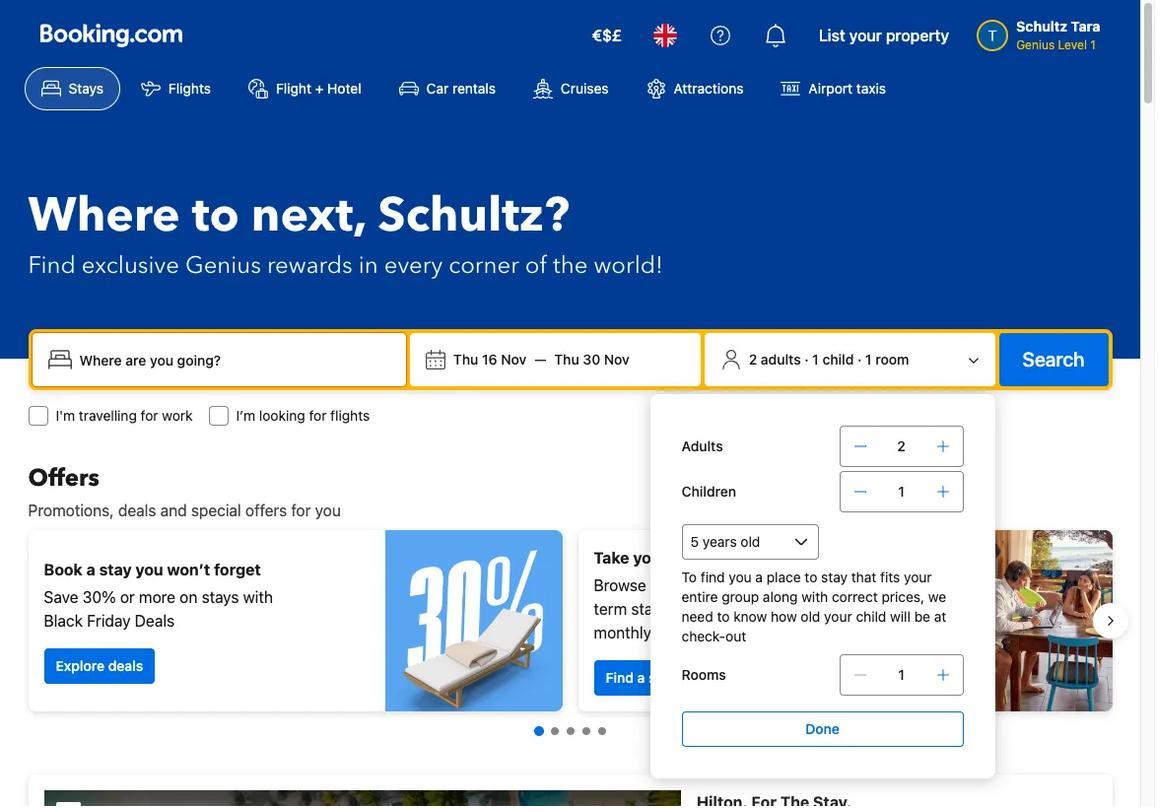 Task type: vqa. For each thing, say whether or not it's contained in the screenshot.
time
no



Task type: locate. For each thing, give the bounding box(es) containing it.
0 vertical spatial deals
[[118, 502, 156, 519]]

0 horizontal spatial find
[[28, 249, 76, 282]]

stays link
[[24, 67, 120, 110]]

a for book a stay you won't forget save 30% or more on stays with black friday deals
[[86, 561, 95, 579]]

your down 'correct'
[[824, 608, 852, 625]]

need
[[682, 608, 713, 625]]

stay for book a stay you won't forget save 30% or more on stays with black friday deals
[[99, 561, 132, 579]]

child inside to find you a place to stay that fits your entire group along with correct prices, we need to know how old your child will be at check-out
[[856, 608, 887, 625]]

find
[[701, 569, 725, 586]]

nov right '30'
[[604, 351, 630, 368]]

stay left the rooms
[[649, 669, 676, 686]]

for for work
[[141, 407, 158, 424]]

stay inside book a stay you won't forget save 30% or more on stays with black friday deals
[[99, 561, 132, 579]]

of
[[525, 249, 547, 282]]

1 horizontal spatial ·
[[858, 351, 862, 368]]

30
[[583, 351, 600, 368]]

1 with from the left
[[243, 589, 273, 606]]

done button
[[682, 712, 964, 747]]

find inside offers main content
[[606, 669, 634, 686]]

2 down "room"
[[897, 438, 906, 454]]

2 nov from the left
[[604, 351, 630, 368]]

1 left "room"
[[865, 351, 872, 368]]

0 horizontal spatial stay
[[99, 561, 132, 579]]

or
[[120, 589, 135, 606]]

1 horizontal spatial thu
[[554, 351, 579, 368]]

1 horizontal spatial genius
[[1016, 37, 1055, 52]]

friday
[[87, 612, 131, 630]]

take your longest holiday yet browse properties offering long- term stays, many at reduced monthly rates.
[[594, 549, 826, 642]]

yet
[[792, 549, 816, 567]]

0 vertical spatial genius
[[1016, 37, 1055, 52]]

take your longest holiday yet image
[[935, 530, 1112, 712]]

1 horizontal spatial find
[[606, 669, 634, 686]]

how
[[771, 608, 797, 625]]

for left work
[[141, 407, 158, 424]]

stays,
[[631, 600, 673, 618]]

find a stay
[[606, 669, 676, 686]]

genius left rewards
[[185, 249, 261, 282]]

1 vertical spatial child
[[856, 608, 887, 625]]

at
[[720, 600, 734, 618], [934, 608, 947, 625]]

monthly
[[594, 624, 652, 642]]

thu 16 nov button
[[445, 342, 534, 378]]

forget
[[214, 561, 261, 579]]

2 left the adults
[[749, 351, 757, 368]]

1 horizontal spatial nov
[[604, 351, 630, 368]]

won't
[[167, 561, 210, 579]]

room
[[876, 351, 909, 368]]

a inside book a stay you won't forget save 30% or more on stays with black friday deals
[[86, 561, 95, 579]]

your right take
[[633, 549, 668, 567]]

check-
[[682, 628, 726, 645]]

work
[[162, 407, 193, 424]]

you
[[315, 502, 341, 519], [136, 561, 163, 579], [729, 569, 752, 586]]

1 horizontal spatial 2
[[897, 438, 906, 454]]

offers promotions, deals and special offers for you
[[28, 462, 341, 519]]

· right the adults
[[805, 351, 809, 368]]

at inside the take your longest holiday yet browse properties offering long- term stays, many at reduced monthly rates.
[[720, 600, 734, 618]]

your
[[849, 27, 882, 44], [633, 549, 668, 567], [904, 569, 932, 586], [824, 608, 852, 625]]

16
[[482, 351, 497, 368]]

0 horizontal spatial at
[[720, 600, 734, 618]]

thu left the 16
[[453, 351, 478, 368]]

region containing take your longest holiday yet
[[12, 522, 1128, 720]]

0 horizontal spatial a
[[86, 561, 95, 579]]

child down 'correct'
[[856, 608, 887, 625]]

deals inside offers promotions, deals and special offers for you
[[118, 502, 156, 519]]

1 horizontal spatial with
[[802, 589, 828, 605]]

·
[[805, 351, 809, 368], [858, 351, 862, 368]]

your up prices,
[[904, 569, 932, 586]]

to inside where to next, schultz? find exclusive genius rewards in every corner of the world!
[[192, 183, 239, 248]]

offers
[[28, 462, 99, 495]]

0 horizontal spatial ·
[[805, 351, 809, 368]]

rewards
[[267, 249, 353, 282]]

a right book on the bottom left
[[86, 561, 95, 579]]

entire
[[682, 589, 718, 605]]

1 nov from the left
[[501, 351, 527, 368]]

thu left '30'
[[554, 351, 579, 368]]

explore deals link
[[44, 649, 155, 684]]

at right the be in the right bottom of the page
[[934, 608, 947, 625]]

to
[[192, 183, 239, 248], [805, 569, 818, 586], [717, 608, 730, 625]]

nov right the 16
[[501, 351, 527, 368]]

2 horizontal spatial to
[[805, 569, 818, 586]]

cruises
[[561, 80, 609, 97]]

for left the flights
[[309, 407, 327, 424]]

car rentals
[[426, 80, 496, 97]]

a down holiday
[[755, 569, 763, 586]]

child left "room"
[[823, 351, 854, 368]]

1 thu from the left
[[453, 351, 478, 368]]

at up the out
[[720, 600, 734, 618]]

with down forget
[[243, 589, 273, 606]]

1 horizontal spatial at
[[934, 608, 947, 625]]

1 horizontal spatial to
[[717, 608, 730, 625]]

stay up 'correct'
[[821, 569, 848, 586]]

genius down schultz
[[1016, 37, 1055, 52]]

with
[[243, 589, 273, 606], [802, 589, 828, 605]]

· left "room"
[[858, 351, 862, 368]]

0 horizontal spatial child
[[823, 351, 854, 368]]

0 vertical spatial to
[[192, 183, 239, 248]]

—
[[534, 351, 546, 368]]

0 horizontal spatial nov
[[501, 351, 527, 368]]

0 horizontal spatial 2
[[749, 351, 757, 368]]

you up the more
[[136, 561, 163, 579]]

place
[[767, 569, 801, 586]]

0 horizontal spatial thu
[[453, 351, 478, 368]]

30%
[[82, 589, 116, 606]]

to up the out
[[717, 608, 730, 625]]

a inside to find you a place to stay that fits your entire group along with correct prices, we need to know how old your child will be at check-out
[[755, 569, 763, 586]]

1 horizontal spatial you
[[315, 502, 341, 519]]

2 inside button
[[749, 351, 757, 368]]

0 horizontal spatial genius
[[185, 249, 261, 282]]

2 horizontal spatial a
[[755, 569, 763, 586]]

2 with from the left
[[802, 589, 828, 605]]

promotions,
[[28, 502, 114, 519]]

2 horizontal spatial stay
[[821, 569, 848, 586]]

0 vertical spatial child
[[823, 351, 854, 368]]

region
[[12, 522, 1128, 720]]

1 horizontal spatial child
[[856, 608, 887, 625]]

genius inside where to next, schultz? find exclusive genius rewards in every corner of the world!
[[185, 249, 261, 282]]

along
[[763, 589, 798, 605]]

deals
[[118, 502, 156, 519], [108, 658, 143, 674]]

child
[[823, 351, 854, 368], [856, 608, 887, 625]]

1 vertical spatial genius
[[185, 249, 261, 282]]

find down monthly
[[606, 669, 634, 686]]

progress bar
[[534, 727, 606, 736]]

term
[[594, 600, 627, 618]]

€$£
[[592, 27, 622, 44]]

a down monthly
[[637, 669, 645, 686]]

0 vertical spatial find
[[28, 249, 76, 282]]

for inside offers promotions, deals and special offers for you
[[291, 502, 311, 519]]

1 horizontal spatial stay
[[649, 669, 676, 686]]

to left next,
[[192, 183, 239, 248]]

reduced
[[738, 600, 797, 618]]

where
[[28, 183, 180, 248]]

progress bar inside offers main content
[[534, 727, 606, 736]]

tara
[[1071, 18, 1101, 35]]

you right offers
[[315, 502, 341, 519]]

nov
[[501, 351, 527, 368], [604, 351, 630, 368]]

you inside offers promotions, deals and special offers for you
[[315, 502, 341, 519]]

for right offers
[[291, 502, 311, 519]]

0 horizontal spatial with
[[243, 589, 273, 606]]

with up old on the bottom right
[[802, 589, 828, 605]]

deals right 'explore'
[[108, 658, 143, 674]]

0 horizontal spatial to
[[192, 183, 239, 248]]

deals left and
[[118, 502, 156, 519]]

1
[[1091, 37, 1096, 52], [812, 351, 819, 368], [865, 351, 872, 368], [898, 483, 905, 500], [898, 666, 905, 683]]

0 horizontal spatial you
[[136, 561, 163, 579]]

2 horizontal spatial you
[[729, 569, 752, 586]]

1 vertical spatial find
[[606, 669, 634, 686]]

your inside the take your longest holiday yet browse properties offering long- term stays, many at reduced monthly rates.
[[633, 549, 668, 567]]

old
[[801, 608, 821, 625]]

find down where
[[28, 249, 76, 282]]

stays
[[69, 80, 103, 97]]

where to next, schultz? find exclusive genius rewards in every corner of the world!
[[28, 183, 663, 282]]

1 · from the left
[[805, 351, 809, 368]]

i'm looking for flights
[[236, 407, 370, 424]]

world!
[[594, 249, 663, 282]]

to
[[682, 569, 697, 586]]

1 horizontal spatial a
[[637, 669, 645, 686]]

for
[[141, 407, 158, 424], [309, 407, 327, 424], [291, 502, 311, 519]]

travelling
[[79, 407, 137, 424]]

stay up or
[[99, 561, 132, 579]]

+
[[315, 80, 324, 97]]

will
[[890, 608, 911, 625]]

cruises link
[[516, 67, 625, 110]]

to down "yet" at right
[[805, 569, 818, 586]]

1 down tara
[[1091, 37, 1096, 52]]

airport
[[809, 80, 853, 97]]

1 vertical spatial to
[[805, 569, 818, 586]]

thu 16 nov — thu 30 nov
[[453, 351, 630, 368]]

1 vertical spatial 2
[[897, 438, 906, 454]]

0 vertical spatial 2
[[749, 351, 757, 368]]

you up group
[[729, 569, 752, 586]]



Task type: describe. For each thing, give the bounding box(es) containing it.
search for black friday deals on stays image
[[385, 530, 562, 712]]

property
[[886, 27, 949, 44]]

child inside button
[[823, 351, 854, 368]]

1 down "will"
[[898, 666, 905, 683]]

prices,
[[882, 589, 925, 605]]

many
[[677, 600, 716, 618]]

€$£ button
[[580, 12, 634, 59]]

schultz?
[[378, 183, 570, 248]]

find inside where to next, schultz? find exclusive genius rewards in every corner of the world!
[[28, 249, 76, 282]]

flight
[[276, 80, 311, 97]]

Where are you going? field
[[71, 342, 398, 378]]

you inside book a stay you won't forget save 30% or more on stays with black friday deals
[[136, 561, 163, 579]]

attractions
[[674, 80, 744, 97]]

correct
[[832, 589, 878, 605]]

long-
[[788, 577, 826, 594]]

deals
[[135, 612, 175, 630]]

genius inside schultz tara genius level 1
[[1016, 37, 1055, 52]]

explore
[[56, 658, 105, 674]]

list
[[819, 27, 845, 44]]

car
[[426, 80, 449, 97]]

1 up fits
[[898, 483, 905, 500]]

next,
[[251, 183, 366, 248]]

in
[[359, 249, 378, 282]]

find a stay link
[[594, 660, 688, 696]]

flight + hotel link
[[232, 67, 378, 110]]

2 · from the left
[[858, 351, 862, 368]]

black
[[44, 612, 83, 630]]

offers
[[245, 502, 287, 519]]

a for find a stay
[[637, 669, 645, 686]]

your account menu schultz tara genius level 1 element
[[977, 9, 1108, 54]]

your right list
[[849, 27, 882, 44]]

i'm travelling for work
[[56, 407, 193, 424]]

done
[[806, 721, 840, 737]]

stay inside to find you a place to stay that fits your entire group along with correct prices, we need to know how old your child will be at check-out
[[821, 569, 848, 586]]

for for flights
[[309, 407, 327, 424]]

1 inside schultz tara genius level 1
[[1091, 37, 1096, 52]]

more
[[139, 589, 176, 606]]

corner
[[449, 249, 519, 282]]

you inside to find you a place to stay that fits your entire group along with correct prices, we need to know how old your child will be at check-out
[[729, 569, 752, 586]]

on
[[180, 589, 198, 606]]

offers main content
[[12, 462, 1128, 806]]

2 adults · 1 child · 1 room button
[[712, 341, 987, 379]]

book
[[44, 561, 83, 579]]

looking
[[259, 407, 305, 424]]

that
[[851, 569, 877, 586]]

at inside to find you a place to stay that fits your entire group along with correct prices, we need to know how old your child will be at check-out
[[934, 608, 947, 625]]

thu 30 nov button
[[546, 342, 638, 378]]

offering
[[728, 577, 784, 594]]

2 thu from the left
[[554, 351, 579, 368]]

flights
[[169, 80, 211, 97]]

to find you a place to stay that fits your entire group along with correct prices, we need to know how old your child will be at check-out
[[682, 569, 947, 645]]

we
[[928, 589, 946, 605]]

stay for find a stay
[[649, 669, 676, 686]]

stays
[[202, 589, 239, 606]]

book a stay you won't forget save 30% or more on stays with black friday deals
[[44, 561, 273, 630]]

fits
[[880, 569, 900, 586]]

1 right the adults
[[812, 351, 819, 368]]

schultz
[[1016, 18, 1068, 35]]

know
[[734, 608, 767, 625]]

2 for 2 adults · 1 child · 1 room
[[749, 351, 757, 368]]

2 vertical spatial to
[[717, 608, 730, 625]]

airport taxis
[[809, 80, 886, 97]]

special
[[191, 502, 241, 519]]

rates.
[[656, 624, 696, 642]]

attractions link
[[629, 67, 760, 110]]

adults
[[682, 438, 723, 454]]

airport taxis link
[[764, 67, 903, 110]]

and
[[160, 502, 187, 519]]

with inside book a stay you won't forget save 30% or more on stays with black friday deals
[[243, 589, 273, 606]]

flight + hotel
[[276, 80, 361, 97]]

save
[[44, 589, 78, 606]]

with inside to find you a place to stay that fits your entire group along with correct prices, we need to know how old your child will be at check-out
[[802, 589, 828, 605]]

car rentals link
[[382, 67, 513, 110]]

schultz tara genius level 1
[[1016, 18, 1101, 52]]

adults
[[761, 351, 801, 368]]

booking.com image
[[40, 24, 182, 47]]

out
[[726, 628, 746, 645]]

browse
[[594, 577, 646, 594]]

children
[[682, 483, 736, 500]]

take
[[594, 549, 629, 567]]

longest
[[671, 549, 729, 567]]

exclusive
[[82, 249, 179, 282]]

2 adults · 1 child · 1 room
[[749, 351, 909, 368]]

search button
[[999, 333, 1108, 386]]

level
[[1058, 37, 1087, 52]]

list your property link
[[807, 12, 961, 59]]

every
[[384, 249, 443, 282]]

i'm
[[56, 407, 75, 424]]

2 for 2
[[897, 438, 906, 454]]

i'm
[[236, 407, 255, 424]]

group
[[722, 589, 759, 605]]

flights link
[[124, 67, 228, 110]]

rooms
[[682, 666, 726, 683]]

list your property
[[819, 27, 949, 44]]

be
[[915, 608, 931, 625]]

1 vertical spatial deals
[[108, 658, 143, 674]]

holiday
[[732, 549, 788, 567]]



